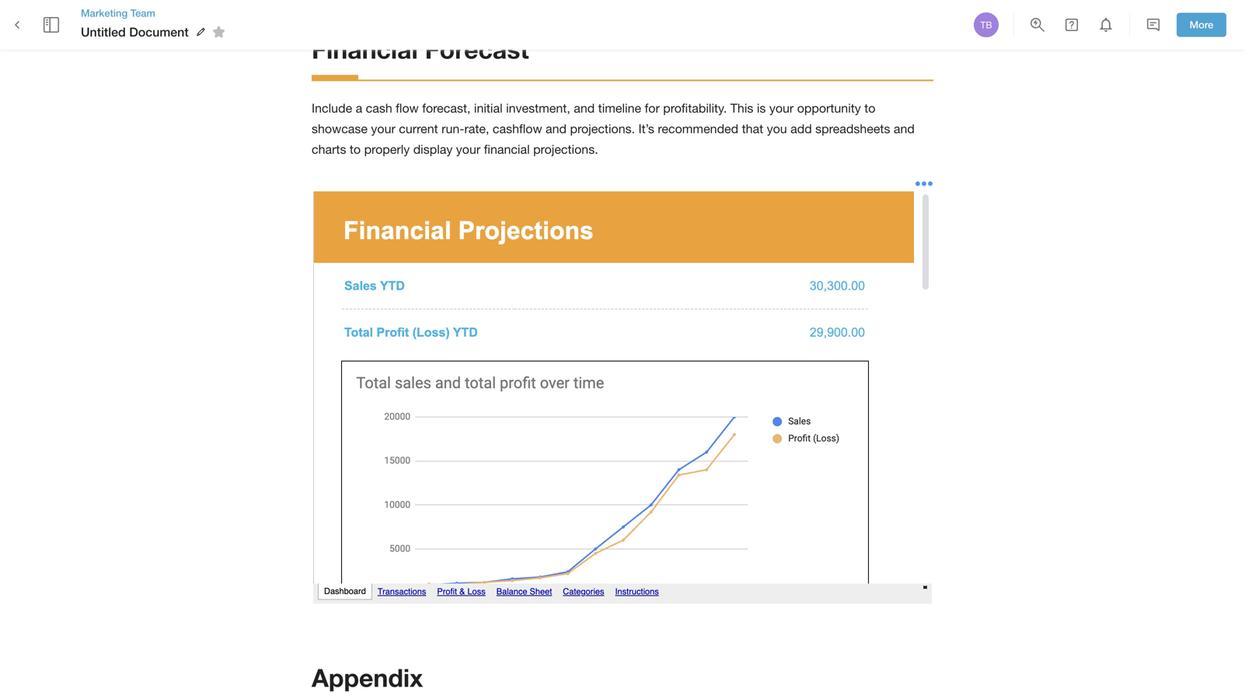 Task type: describe. For each thing, give the bounding box(es) containing it.
charts
[[312, 142, 346, 157]]

flow
[[396, 101, 419, 116]]

appendix
[[312, 664, 423, 693]]

spreadsheets
[[816, 122, 891, 136]]

is
[[757, 101, 766, 116]]

tb button
[[972, 10, 1001, 40]]

marketing
[[81, 7, 128, 19]]

cashflow
[[493, 122, 542, 136]]

untitled document
[[81, 24, 189, 39]]

add
[[791, 122, 812, 136]]

forecast,
[[422, 101, 471, 116]]

current
[[399, 122, 438, 136]]

0 horizontal spatial and
[[546, 122, 567, 136]]

marketing team link
[[81, 6, 231, 20]]

2 vertical spatial your
[[456, 142, 481, 157]]

financial
[[484, 142, 530, 157]]

team
[[130, 7, 155, 19]]

recommended
[[658, 122, 739, 136]]

1 vertical spatial to
[[350, 142, 361, 157]]

properly
[[364, 142, 410, 157]]

for
[[645, 101, 660, 116]]

untitled
[[81, 24, 126, 39]]

financial
[[312, 35, 418, 64]]

more button
[[1177, 13, 1227, 37]]



Task type: locate. For each thing, give the bounding box(es) containing it.
projections.
[[570, 122, 635, 136], [533, 142, 598, 157]]

marketing team
[[81, 7, 155, 19]]

investment,
[[506, 101, 571, 116]]

to down showcase
[[350, 142, 361, 157]]

0 vertical spatial your
[[770, 101, 794, 116]]

your down rate,
[[456, 142, 481, 157]]

that
[[742, 122, 764, 136]]

to
[[865, 101, 876, 116], [350, 142, 361, 157]]

and
[[574, 101, 595, 116], [546, 122, 567, 136], [894, 122, 915, 136]]

include a cash flow forecast, initial investment, and timeline for profitability. this is your opportunity to showcase your current run-rate, cashflow and projections. it's recommended that you add spreadsheets and charts to properly display your financial projections.
[[312, 101, 919, 157]]

opportunity
[[798, 101, 861, 116]]

you
[[767, 122, 787, 136]]

display
[[413, 142, 453, 157]]

cash
[[366, 101, 392, 116]]

forecast
[[425, 35, 529, 64]]

1 horizontal spatial your
[[456, 142, 481, 157]]

0 horizontal spatial your
[[371, 122, 396, 136]]

1 horizontal spatial and
[[574, 101, 595, 116]]

tb
[[981, 19, 993, 30]]

run-
[[442, 122, 465, 136]]

1 vertical spatial projections.
[[533, 142, 598, 157]]

0 horizontal spatial to
[[350, 142, 361, 157]]

this
[[731, 101, 754, 116]]

0 vertical spatial projections.
[[570, 122, 635, 136]]

your
[[770, 101, 794, 116], [371, 122, 396, 136], [456, 142, 481, 157]]

favorite image
[[210, 23, 228, 41]]

projections. down investment, on the left top
[[533, 142, 598, 157]]

rate,
[[465, 122, 489, 136]]

and left timeline
[[574, 101, 595, 116]]

it's
[[639, 122, 655, 136]]

initial
[[474, 101, 503, 116]]

0 vertical spatial to
[[865, 101, 876, 116]]

and right spreadsheets
[[894, 122, 915, 136]]

to up spreadsheets
[[865, 101, 876, 116]]

1 vertical spatial your
[[371, 122, 396, 136]]

include
[[312, 101, 352, 116]]

timeline
[[598, 101, 642, 116]]

your up properly
[[371, 122, 396, 136]]

projections. down timeline
[[570, 122, 635, 136]]

more
[[1190, 19, 1214, 31]]

your right is
[[770, 101, 794, 116]]

and down investment, on the left top
[[546, 122, 567, 136]]

2 horizontal spatial your
[[770, 101, 794, 116]]

showcase
[[312, 122, 368, 136]]

a
[[356, 101, 362, 116]]

financial forecast
[[312, 35, 529, 64]]

profitability.
[[663, 101, 727, 116]]

document
[[129, 24, 189, 39]]

2 horizontal spatial and
[[894, 122, 915, 136]]

1 horizontal spatial to
[[865, 101, 876, 116]]



Task type: vqa. For each thing, say whether or not it's contained in the screenshot.
Financial Forecast
yes



